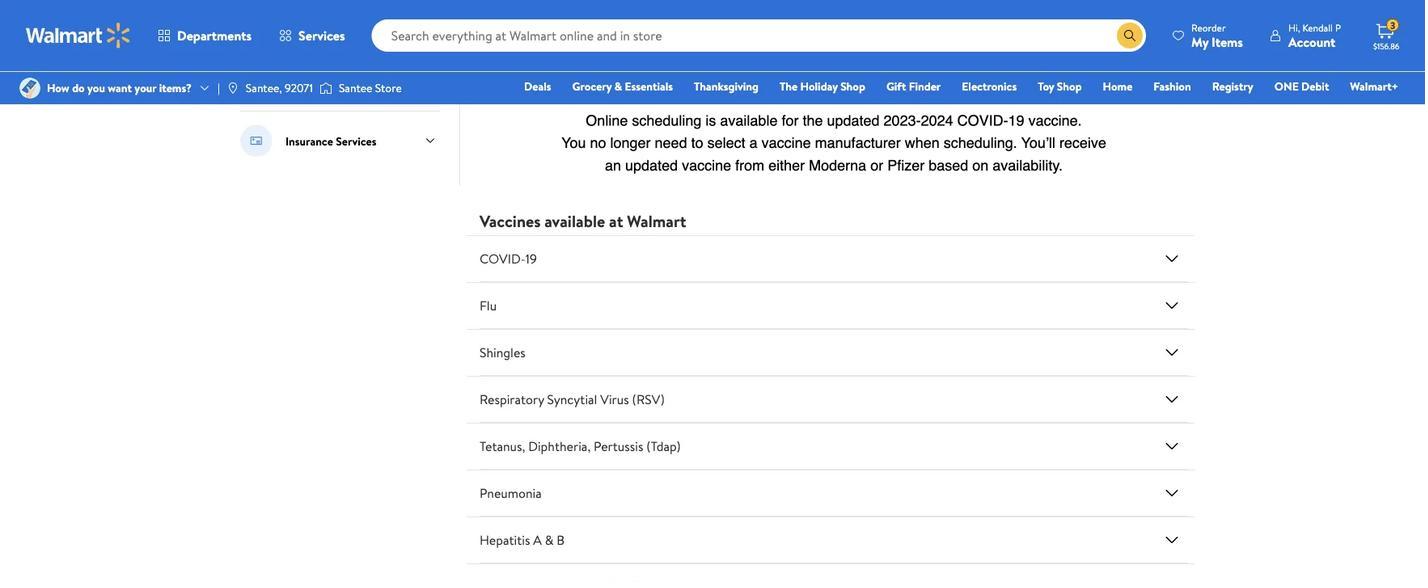 Task type: vqa. For each thing, say whether or not it's contained in the screenshot.
Remove filter Samsung icon
no



Task type: describe. For each thing, give the bounding box(es) containing it.
debit
[[1302, 78, 1330, 94]]

the holiday shop
[[780, 78, 866, 94]]

thanksgiving
[[694, 78, 759, 94]]

gift
[[887, 78, 907, 94]]

store
[[375, 80, 402, 96]]

1 shop from the left
[[841, 78, 866, 94]]

Search search field
[[372, 19, 1147, 52]]

(rsv)
[[632, 391, 665, 409]]

one debit link
[[1268, 78, 1337, 95]]

tetanus, diphtheria, pertussis (tdap)
[[480, 438, 681, 456]]

walmart+ link
[[1344, 78, 1406, 95]]

Walmart Site-Wide search field
[[372, 19, 1147, 52]]

at
[[609, 210, 623, 232]]

1 vertical spatial services
[[336, 133, 377, 149]]

covid-19
[[480, 250, 537, 268]]

shingles image
[[1163, 343, 1182, 363]]

grocery & essentials link
[[565, 78, 681, 95]]

19
[[526, 250, 537, 268]]

copay
[[500, 11, 528, 26]]

tetanus,
[[480, 438, 525, 456]]

my
[[1192, 33, 1209, 51]]

holiday
[[801, 78, 838, 94]]

center
[[319, 15, 353, 31]]

thanksgiving link
[[687, 78, 766, 95]]

home
[[1103, 78, 1133, 94]]

toy
[[1038, 78, 1055, 94]]

vision
[[286, 15, 316, 31]]

items
[[1212, 33, 1244, 51]]

deals
[[524, 78, 552, 94]]

insurance services
[[286, 133, 377, 149]]

do
[[72, 80, 85, 96]]

your
[[135, 80, 156, 96]]

pneumonia image
[[1163, 484, 1182, 503]]

respiratory syncytial virus (rsv) image
[[1163, 390, 1182, 410]]

92071
[[285, 80, 313, 96]]

3
[[1391, 18, 1396, 32]]

walmart health
[[286, 74, 363, 90]]

gift finder link
[[880, 78, 949, 95]]

vision center
[[286, 15, 353, 31]]

walmart insurance services image
[[240, 125, 273, 157]]

departments
[[177, 27, 252, 45]]

shop inside 'link'
[[1057, 78, 1082, 94]]

vaccines available at walmart
[[480, 210, 687, 232]]

reorder my items
[[1192, 21, 1244, 51]]

diphtheria,
[[529, 438, 591, 456]]

state,
[[638, 11, 667, 26]]

services inside popup button
[[299, 27, 345, 45]]

|
[[218, 80, 220, 96]]

services button
[[265, 16, 359, 55]]

santee
[[339, 80, 373, 96]]

pneumonia
[[480, 485, 542, 503]]

deals link
[[517, 78, 559, 95]]

vaccines
[[480, 210, 541, 232]]

respiratory
[[480, 391, 544, 409]]

santee,
[[246, 80, 282, 96]]

virus
[[601, 391, 629, 409]]

finder
[[909, 78, 941, 94]]

gift finder
[[887, 78, 941, 94]]

health
[[330, 74, 363, 90]]

toy shop
[[1038, 78, 1082, 94]]

insurances.
[[582, 11, 636, 26]]

vision center image
[[240, 6, 273, 39]]

 image for how do you want your items?
[[19, 78, 40, 99]]

(tdap)
[[647, 438, 681, 456]]

syncytial
[[547, 391, 598, 409]]

walmart+
[[1351, 78, 1399, 94]]

& inside *$0 copay with most insurances. state, age & health restrictions may apply.
[[690, 11, 697, 26]]



Task type: locate. For each thing, give the bounding box(es) containing it.
0 horizontal spatial shop
[[841, 78, 866, 94]]

respiratory syncytial virus (rsv)
[[480, 391, 665, 409]]

walmart image
[[26, 23, 131, 49]]

the
[[780, 78, 798, 94]]

with
[[531, 11, 552, 26]]

santee, 92071
[[246, 80, 313, 96]]

walmart
[[286, 74, 327, 90], [627, 210, 687, 232]]

grocery & essentials
[[573, 78, 673, 94]]

 image right |
[[226, 82, 239, 95]]

walmart left the health
[[286, 74, 327, 90]]

fashion
[[1154, 78, 1192, 94]]

b
[[557, 532, 565, 550]]

the holiday shop link
[[773, 78, 873, 95]]

shop
[[841, 78, 866, 94], [1057, 78, 1082, 94]]

one
[[1275, 78, 1299, 94]]

registry link
[[1205, 78, 1261, 95]]

most
[[555, 11, 579, 26]]

insurance
[[286, 133, 333, 149]]

&
[[690, 11, 697, 26], [615, 78, 622, 94], [545, 532, 554, 550]]

2 horizontal spatial &
[[690, 11, 697, 26]]

p
[[1336, 21, 1342, 34]]

& right grocery
[[615, 78, 622, 94]]

 image left how
[[19, 78, 40, 99]]

health
[[700, 11, 730, 26]]

2 shop from the left
[[1057, 78, 1082, 94]]

1 horizontal spatial  image
[[226, 82, 239, 95]]

apply.
[[480, 28, 508, 44]]

want
[[108, 80, 132, 96]]

& inside grocery & essentials link
[[615, 78, 622, 94]]

hi,
[[1289, 21, 1301, 34]]

shop right toy
[[1057, 78, 1082, 94]]

essentials
[[625, 78, 673, 94]]

toy shop link
[[1031, 78, 1090, 95]]

santee store
[[339, 80, 402, 96]]

services up walmart health
[[299, 27, 345, 45]]

walmart right at
[[627, 210, 687, 232]]

*$0
[[480, 11, 497, 26]]

covid-
[[480, 250, 526, 268]]

covid 19 image
[[1163, 249, 1182, 269]]

how do you want your items?
[[47, 80, 192, 96]]

you
[[87, 80, 105, 96]]

electronics
[[962, 78, 1017, 94]]

registry
[[1213, 78, 1254, 94]]

a
[[534, 532, 542, 550]]

account
[[1289, 33, 1336, 51]]

shingles
[[480, 344, 526, 362]]

age
[[670, 11, 687, 26]]

how
[[47, 80, 69, 96]]

available
[[545, 210, 605, 232]]

1 horizontal spatial &
[[615, 78, 622, 94]]

0 vertical spatial walmart
[[286, 74, 327, 90]]

0 vertical spatial &
[[690, 11, 697, 26]]

 image for santee, 92071
[[226, 82, 239, 95]]

hepatitis a & b
[[480, 532, 565, 550]]

hepatitis
[[480, 532, 530, 550]]

1 horizontal spatial shop
[[1057, 78, 1082, 94]]

1 vertical spatial &
[[615, 78, 622, 94]]

walmart health image
[[240, 66, 273, 98]]

restrictions
[[733, 11, 789, 26]]

shop right the holiday
[[841, 78, 866, 94]]

& right age
[[690, 11, 697, 26]]

0 horizontal spatial &
[[545, 532, 554, 550]]

pertussis
[[594, 438, 644, 456]]

items?
[[159, 80, 192, 96]]

1 horizontal spatial walmart
[[627, 210, 687, 232]]

flu
[[480, 297, 497, 315]]

$156.86
[[1374, 40, 1400, 51]]

one debit
[[1275, 78, 1330, 94]]

reorder
[[1192, 21, 1226, 34]]

0 vertical spatial services
[[299, 27, 345, 45]]

hepatitis a & b image
[[1163, 531, 1182, 550]]

2 vertical spatial &
[[545, 532, 554, 550]]

kendall
[[1303, 21, 1334, 34]]

*$0 copay with most insurances. state, age & health restrictions may apply.
[[480, 11, 812, 44]]

services
[[299, 27, 345, 45], [336, 133, 377, 149]]

grocery
[[573, 78, 612, 94]]

 image
[[19, 78, 40, 99], [226, 82, 239, 95]]

home link
[[1096, 78, 1140, 95]]

0 horizontal spatial  image
[[19, 78, 40, 99]]

1 vertical spatial walmart
[[627, 210, 687, 232]]

tetanus, diphtheria, pertussis (tdap) image
[[1163, 437, 1182, 456]]

hi, kendall p account
[[1289, 21, 1342, 51]]

electronics link
[[955, 78, 1025, 95]]

services right the insurance
[[336, 133, 377, 149]]

fashion link
[[1147, 78, 1199, 95]]

flu image
[[1163, 296, 1182, 316]]

0 horizontal spatial walmart
[[286, 74, 327, 90]]

& left b on the left bottom of page
[[545, 532, 554, 550]]

search icon image
[[1124, 29, 1137, 42]]

 image
[[320, 80, 333, 96]]

departments button
[[144, 16, 265, 55]]

may
[[792, 11, 812, 26]]



